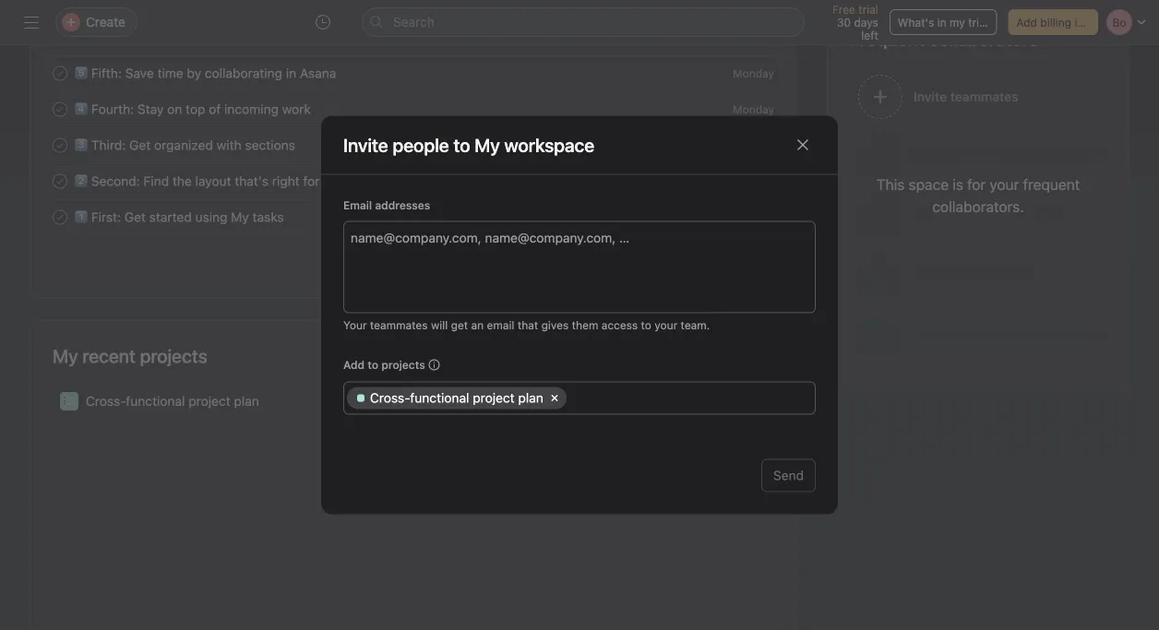 Task type: locate. For each thing, give the bounding box(es) containing it.
1 vertical spatial completed checkbox
[[49, 98, 71, 120]]

0 horizontal spatial cross-functional project plan
[[86, 394, 259, 409]]

incoming
[[224, 101, 279, 117]]

time
[[157, 65, 183, 81]]

1 vertical spatial get
[[124, 209, 146, 224]]

1 horizontal spatial add
[[1016, 16, 1037, 29]]

project for cross-functional project plan link
[[189, 394, 230, 409]]

2 completed image from the top
[[49, 170, 71, 192]]

more information image
[[429, 359, 440, 370]]

1 vertical spatial my
[[53, 345, 78, 367]]

add inside button
[[1016, 16, 1037, 29]]

2 horizontal spatial to
[[641, 319, 651, 332]]

add for add to projects
[[343, 359, 365, 371]]

completed checkbox left 5️⃣
[[49, 62, 71, 84]]

2 completed image from the top
[[49, 98, 71, 120]]

0 vertical spatial completed image
[[49, 26, 71, 48]]

4 monday button from the top
[[733, 211, 774, 224]]

cross-functional project plan link
[[30, 384, 796, 419]]

organized
[[154, 137, 213, 152]]

30
[[837, 16, 851, 29]]

1 completed image from the top
[[49, 62, 71, 84]]

completed checkbox for 5️⃣
[[49, 62, 71, 84]]

get right first:
[[124, 209, 146, 224]]

functional inside cell
[[410, 390, 469, 406]]

completed image left 2️⃣
[[49, 170, 71, 192]]

2 monday from the top
[[733, 103, 774, 116]]

stay
[[137, 101, 164, 117]]

invite people to my workspace
[[343, 134, 594, 155]]

cross- right list icon
[[86, 394, 126, 409]]

1️⃣ first: get started using my tasks
[[75, 209, 284, 224]]

will
[[431, 319, 448, 332]]

people
[[393, 134, 449, 155]]

completed image left 4️⃣ on the top left
[[49, 98, 71, 120]]

add left billing
[[1016, 16, 1037, 29]]

0 vertical spatial get
[[129, 137, 151, 152]]

search list box
[[362, 7, 805, 37]]

2 vertical spatial completed image
[[49, 134, 71, 156]]

6️⃣ sixth: make work manageable
[[75, 29, 268, 45]]

monday button for asana
[[733, 67, 774, 80]]

1 horizontal spatial project
[[473, 390, 515, 406]]

plan for cross-functional project plan link
[[234, 394, 259, 409]]

completed image left '6️⃣'
[[49, 26, 71, 48]]

3️⃣
[[75, 137, 88, 152]]

add down your at the left of page
[[343, 359, 365, 371]]

gives
[[541, 319, 569, 332]]

send
[[773, 468, 804, 483]]

find
[[143, 173, 169, 188]]

completed checkbox for 4️⃣
[[49, 98, 71, 120]]

1 horizontal spatial cross-functional project plan
[[370, 390, 543, 406]]

1 monday from the top
[[733, 67, 774, 80]]

2️⃣ second: find the layout that's right for you
[[75, 173, 345, 188]]

the
[[172, 173, 192, 188]]

0 horizontal spatial in
[[286, 65, 296, 81]]

completed checkbox left 4️⃣ on the top left
[[49, 98, 71, 120]]

access
[[601, 319, 638, 332]]

3 completed checkbox from the top
[[49, 134, 71, 156]]

completed checkbox left the 3️⃣
[[49, 134, 71, 156]]

started
[[149, 209, 192, 224]]

cross- inside cell
[[370, 390, 410, 406]]

1 horizontal spatial work
[[282, 101, 311, 117]]

2️⃣
[[75, 173, 88, 188]]

in left my
[[937, 16, 946, 29]]

cross-
[[370, 390, 410, 406], [86, 394, 126, 409]]

your
[[654, 319, 677, 332]]

project inside cell
[[473, 390, 515, 406]]

to left "projects"
[[368, 359, 378, 371]]

your teammates will get an email that gives them access to your team.
[[343, 319, 710, 332]]

in left asana
[[286, 65, 296, 81]]

2 vertical spatial completed image
[[49, 206, 71, 228]]

completed image for 3️⃣
[[49, 134, 71, 156]]

0 vertical spatial work
[[164, 29, 192, 45]]

1 monday button from the top
[[733, 67, 774, 80]]

Completed checkbox
[[49, 62, 71, 84], [49, 98, 71, 120], [49, 134, 71, 156]]

get
[[129, 137, 151, 152], [124, 209, 146, 224]]

to
[[453, 134, 470, 155], [641, 319, 651, 332], [368, 359, 378, 371]]

projects
[[381, 359, 425, 371]]

3 monday from the top
[[733, 175, 774, 188]]

completed image left the 3️⃣
[[49, 134, 71, 156]]

work down asana
[[282, 101, 311, 117]]

0 horizontal spatial functional
[[126, 394, 185, 409]]

1 vertical spatial completed image
[[49, 98, 71, 120]]

completed checkbox left '6️⃣'
[[49, 26, 71, 48]]

cross- down add to projects
[[370, 390, 410, 406]]

0 horizontal spatial work
[[164, 29, 192, 45]]

0 horizontal spatial cross-
[[86, 394, 126, 409]]

completed checkbox for 3️⃣
[[49, 134, 71, 156]]

2 monday button from the top
[[733, 103, 774, 116]]

cross- for cross-functional project plan row
[[370, 390, 410, 406]]

0 vertical spatial completed checkbox
[[49, 26, 71, 48]]

plan inside cell
[[518, 390, 543, 406]]

left
[[861, 29, 878, 42]]

0 horizontal spatial project
[[189, 394, 230, 409]]

completed checkbox left 2️⃣
[[49, 170, 71, 192]]

right
[[272, 173, 300, 188]]

0 horizontal spatial add
[[343, 359, 365, 371]]

1 horizontal spatial functional
[[410, 390, 469, 406]]

fourth:
[[91, 101, 134, 117]]

on
[[167, 101, 182, 117]]

monday
[[733, 67, 774, 80], [733, 103, 774, 116], [733, 175, 774, 188], [733, 211, 774, 224]]

using
[[195, 209, 227, 224]]

1 completed checkbox from the top
[[49, 26, 71, 48]]

functional
[[410, 390, 469, 406], [126, 394, 185, 409]]

my left tasks
[[231, 209, 249, 224]]

cross-functional project plan inside cell
[[370, 390, 543, 406]]

1 completed checkbox from the top
[[49, 62, 71, 84]]

project down email
[[473, 390, 515, 406]]

what's in my trial? button
[[889, 9, 997, 35]]

1 horizontal spatial in
[[937, 16, 946, 29]]

1 horizontal spatial my
[[231, 209, 249, 224]]

3 completed image from the top
[[49, 134, 71, 156]]

1 vertical spatial add
[[343, 359, 365, 371]]

cross-functional project plan for cross-functional project plan row
[[370, 390, 543, 406]]

free
[[832, 3, 855, 16]]

functional down more information "icon"
[[410, 390, 469, 406]]

days
[[854, 16, 878, 29]]

add
[[1016, 16, 1037, 29], [343, 359, 365, 371]]

completed checkbox for 6️⃣
[[49, 26, 71, 48]]

project
[[473, 390, 515, 406], [189, 394, 230, 409]]

1 horizontal spatial to
[[453, 134, 470, 155]]

my workspace
[[474, 134, 594, 155]]

3 completed image from the top
[[49, 206, 71, 228]]

3 completed checkbox from the top
[[49, 206, 71, 228]]

2 completed checkbox from the top
[[49, 98, 71, 120]]

0 vertical spatial add
[[1016, 16, 1037, 29]]

cross-functional project plan
[[370, 390, 543, 406], [86, 394, 259, 409]]

to right people
[[453, 134, 470, 155]]

add inside invite people to my workspace dialog
[[343, 359, 365, 371]]

completed image for 5️⃣
[[49, 62, 71, 84]]

project down the recent projects
[[189, 394, 230, 409]]

0 horizontal spatial to
[[368, 359, 378, 371]]

manageable
[[196, 29, 268, 45]]

1 completed image from the top
[[49, 26, 71, 48]]

0 horizontal spatial plan
[[234, 394, 259, 409]]

teammates
[[370, 319, 428, 332]]

2 vertical spatial completed checkbox
[[49, 134, 71, 156]]

cross-functional project plan down more information "icon"
[[370, 390, 543, 406]]

1 horizontal spatial plan
[[518, 390, 543, 406]]

completed image
[[49, 26, 71, 48], [49, 170, 71, 192], [49, 206, 71, 228]]

cross- for cross-functional project plan link
[[86, 394, 126, 409]]

monday for work
[[733, 103, 774, 116]]

my
[[950, 16, 965, 29]]

functional down the recent projects
[[126, 394, 185, 409]]

for
[[303, 173, 320, 188]]

team.
[[681, 319, 710, 332]]

add to projects
[[343, 359, 425, 371]]

functional for cross-functional project plan row
[[410, 390, 469, 406]]

fifth:
[[91, 65, 122, 81]]

plan
[[518, 390, 543, 406], [234, 394, 259, 409]]

get right third:
[[129, 137, 151, 152]]

cross-functional project plan for cross-functional project plan link
[[86, 394, 259, 409]]

in
[[937, 16, 946, 29], [286, 65, 296, 81]]

work right make
[[164, 29, 192, 45]]

0 vertical spatial in
[[937, 16, 946, 29]]

completed checkbox left 1️⃣
[[49, 206, 71, 228]]

completed image for 2️⃣
[[49, 170, 71, 192]]

cross-functional project plan down the recent projects
[[86, 394, 259, 409]]

completed image left 1️⃣
[[49, 206, 71, 228]]

completed image
[[49, 62, 71, 84], [49, 98, 71, 120], [49, 134, 71, 156]]

3 monday button from the top
[[733, 175, 774, 188]]

them
[[572, 319, 598, 332]]

list image
[[64, 396, 75, 407]]

0 vertical spatial completed image
[[49, 62, 71, 84]]

project for cross-functional project plan row
[[473, 390, 515, 406]]

my
[[231, 209, 249, 224], [53, 345, 78, 367]]

0 vertical spatial completed checkbox
[[49, 62, 71, 84]]

monday button
[[733, 67, 774, 80], [733, 103, 774, 116], [733, 175, 774, 188], [733, 211, 774, 224]]

my up list icon
[[53, 345, 78, 367]]

recent projects
[[82, 345, 207, 367]]

addresses
[[375, 199, 430, 212]]

5️⃣ fifth: save time by collaborating in asana
[[75, 65, 336, 81]]

add billing info
[[1016, 16, 1094, 29]]

Completed checkbox
[[49, 26, 71, 48], [49, 170, 71, 192], [49, 206, 71, 228]]

work
[[164, 29, 192, 45], [282, 101, 311, 117]]

2 vertical spatial to
[[368, 359, 378, 371]]

completed image left 5️⃣
[[49, 62, 71, 84]]

1 vertical spatial completed image
[[49, 170, 71, 192]]

to left your at the bottom
[[641, 319, 651, 332]]

1 vertical spatial completed checkbox
[[49, 170, 71, 192]]

1 horizontal spatial cross-
[[370, 390, 410, 406]]

free trial 30 days left
[[832, 3, 878, 42]]

2 completed checkbox from the top
[[49, 170, 71, 192]]

an
[[471, 319, 484, 332]]

you
[[323, 173, 345, 188]]

2 vertical spatial completed checkbox
[[49, 206, 71, 228]]

email addresses
[[343, 199, 430, 212]]

trial?
[[968, 16, 994, 29]]



Task type: describe. For each thing, give the bounding box(es) containing it.
asana
[[300, 65, 336, 81]]

completed checkbox for 2️⃣
[[49, 170, 71, 192]]

4️⃣ fourth: stay on top of incoming work
[[75, 101, 311, 117]]

4️⃣
[[75, 101, 88, 117]]

completed image for 6️⃣
[[49, 26, 71, 48]]

completed image for 4️⃣
[[49, 98, 71, 120]]

search button
[[362, 7, 805, 37]]

top
[[186, 101, 205, 117]]

4 monday from the top
[[733, 211, 774, 224]]

1 vertical spatial in
[[286, 65, 296, 81]]

monday button for for
[[733, 175, 774, 188]]

send button
[[761, 459, 816, 492]]

sixth:
[[91, 29, 125, 45]]

frequent collaborators
[[850, 28, 1038, 49]]

billing
[[1040, 16, 1071, 29]]

invite
[[343, 134, 388, 155]]

add for add billing info
[[1016, 16, 1037, 29]]

my recent projects
[[53, 345, 207, 367]]

1 vertical spatial to
[[641, 319, 651, 332]]

monday button for work
[[733, 103, 774, 116]]

first:
[[91, 209, 121, 224]]

5️⃣
[[75, 65, 88, 81]]

third:
[[91, 137, 126, 152]]

what's
[[898, 16, 934, 29]]

6️⃣
[[75, 29, 88, 45]]

monday for asana
[[733, 67, 774, 80]]

sections
[[245, 137, 295, 152]]

by
[[187, 65, 201, 81]]

completed checkbox for 1️⃣
[[49, 206, 71, 228]]

get for third:
[[129, 137, 151, 152]]

in inside button
[[937, 16, 946, 29]]

Email addresses text field
[[351, 227, 643, 249]]

cross-functional project plan row
[[347, 387, 812, 414]]

invite people to my workspace dialog
[[321, 116, 838, 514]]

with
[[217, 137, 241, 152]]

search
[[393, 14, 435, 30]]

functional for cross-functional project plan link
[[126, 394, 185, 409]]

layout
[[195, 173, 231, 188]]

close this dialog image
[[795, 137, 810, 152]]

1️⃣
[[75, 209, 88, 224]]

make
[[128, 29, 160, 45]]

0 vertical spatial my
[[231, 209, 249, 224]]

plan for cross-functional project plan row
[[518, 390, 543, 406]]

collaborating
[[205, 65, 282, 81]]

Add to projects text field
[[573, 387, 587, 409]]

that
[[518, 319, 538, 332]]

trial
[[858, 3, 878, 16]]

that's
[[235, 173, 269, 188]]

email
[[343, 199, 372, 212]]

1 vertical spatial work
[[282, 101, 311, 117]]

cross-functional project plan cell
[[347, 387, 566, 409]]

info
[[1074, 16, 1094, 29]]

0 horizontal spatial my
[[53, 345, 78, 367]]

get for first:
[[124, 209, 146, 224]]

completed image for 1️⃣
[[49, 206, 71, 228]]

email
[[487, 319, 514, 332]]

0 vertical spatial to
[[453, 134, 470, 155]]

of
[[209, 101, 221, 117]]

save
[[125, 65, 154, 81]]

monday for for
[[733, 175, 774, 188]]

get
[[451, 319, 468, 332]]

add billing info button
[[1008, 9, 1098, 35]]

second:
[[91, 173, 140, 188]]

your
[[343, 319, 367, 332]]

what's in my trial?
[[898, 16, 994, 29]]

3️⃣ third: get organized with sections
[[75, 137, 295, 152]]

tasks
[[252, 209, 284, 224]]



Task type: vqa. For each thing, say whether or not it's contained in the screenshot.
first My workspace from the top
no



